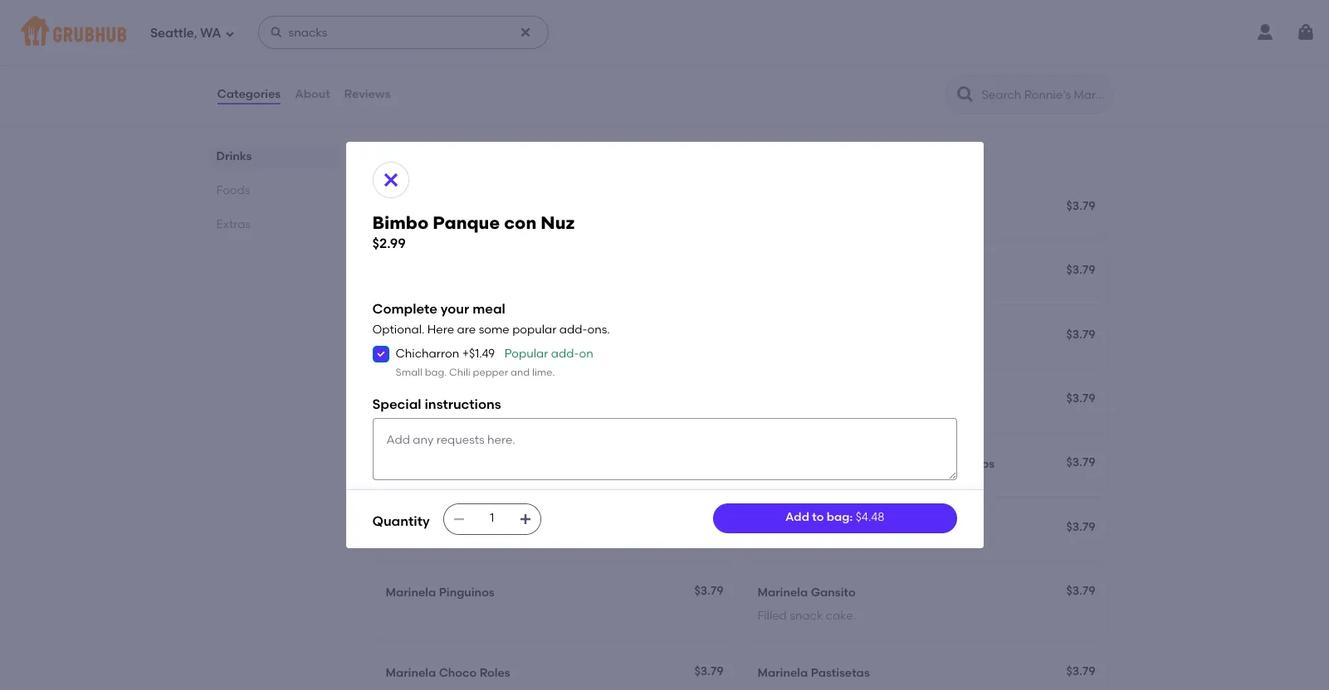 Task type: vqa. For each thing, say whether or not it's contained in the screenshot.
$3.79 "button" corresponding to Bimbo Panque con Nuz
yes



Task type: locate. For each thing, give the bounding box(es) containing it.
popular add-on
[[505, 347, 593, 361]]

mantecadas left nuts
[[452, 522, 524, 536]]

bimbo nito
[[386, 329, 449, 343]]

add- up on
[[560, 323, 587, 338]]

bimbo rebanadas
[[386, 394, 491, 408]]

add- up lime.
[[551, 347, 579, 361]]

0 vertical spatial add-
[[560, 323, 587, 338]]

2 horizontal spatial svg image
[[452, 513, 466, 526]]

355
[[386, 3, 406, 17]]

bimbo inside bimbo panque con nuz $2.99
[[372, 213, 429, 234]]

bimbo for bimbo nito
[[386, 329, 422, 343]]

reign
[[758, 60, 790, 74]]

$3.79
[[1067, 199, 1096, 213], [1067, 263, 1096, 278], [1067, 328, 1096, 342], [1067, 392, 1096, 406], [1067, 456, 1096, 470], [695, 520, 724, 534], [1067, 520, 1096, 534], [695, 584, 724, 599], [1067, 584, 1096, 599], [695, 665, 724, 680], [1067, 665, 1096, 680]]

bag:
[[827, 511, 853, 525]]

instructions
[[425, 397, 501, 413]]

marinela up filled
[[758, 586, 808, 600]]

gansito
[[811, 586, 856, 600]]

bimbo nito button
[[376, 319, 734, 369]]

355 ml. button
[[376, 0, 734, 35]]

bimbo inside button
[[386, 394, 422, 408]]

1 horizontal spatial $2.99
[[695, 58, 724, 73]]

1 horizontal spatial nuz
[[541, 213, 575, 234]]

0 horizontal spatial con
[[472, 201, 493, 215]]

panque
[[425, 201, 469, 215], [433, 213, 500, 234]]

chicharron + $1.49
[[396, 347, 495, 361]]

mini left the input item quantity number field
[[425, 522, 449, 536]]

marinela left choco on the bottom of page
[[386, 667, 436, 681]]

0 horizontal spatial $2.99
[[372, 236, 406, 252]]

popular
[[512, 323, 557, 338]]

marinela left pastisetas
[[758, 667, 808, 681]]

bimbo panque con nuz
[[386, 201, 518, 215]]

nuz inside button
[[496, 201, 518, 215]]

Input item quantity number field
[[474, 504, 510, 534]]

$2.99 inside bimbo panque con nuz $2.99
[[372, 236, 406, 252]]

1 horizontal spatial mantecadas
[[824, 458, 896, 472]]

$1.49
[[469, 347, 495, 361]]

1 vertical spatial mini
[[425, 522, 449, 536]]

reviews button
[[343, 65, 391, 125]]

$2.99 left reign
[[695, 58, 724, 73]]

$3.79 button for bimbo panque con nuz
[[748, 190, 1106, 240]]

0 horizontal spatial mantecadas
[[452, 522, 524, 536]]

marinela for marinela pastisetas
[[758, 667, 808, 681]]

mini
[[797, 458, 821, 472], [425, 522, 449, 536]]

con inside bimbo panque con nuz $2.99
[[504, 213, 537, 234]]

0 horizontal spatial nuz
[[496, 201, 518, 215]]

are
[[457, 323, 476, 338]]

mantecadas up the $4.48
[[824, 458, 896, 472]]

1 horizontal spatial foods
[[372, 151, 425, 172]]

bimbo inside button
[[386, 201, 422, 215]]

svg image
[[1296, 22, 1316, 42], [519, 26, 532, 39], [381, 171, 401, 190], [376, 349, 386, 359], [519, 513, 532, 526]]

mini up to
[[797, 458, 821, 472]]

meal
[[473, 301, 506, 317]]

nuz inside bimbo panque con nuz $2.99
[[541, 213, 575, 234]]

energy
[[793, 60, 832, 74]]

$2.99
[[695, 58, 724, 73], [1067, 58, 1096, 73], [372, 236, 406, 252]]

2 $3.79 button from the top
[[748, 254, 1106, 304]]

filled
[[758, 610, 787, 624]]

0 horizontal spatial mini
[[425, 522, 449, 536]]

1 $3.79 button from the top
[[748, 190, 1106, 240]]

foods
[[372, 151, 425, 172], [216, 184, 250, 198]]

2 horizontal spatial $2.99
[[1067, 58, 1096, 73]]

svg image
[[269, 26, 283, 39], [225, 29, 235, 39], [452, 513, 466, 526]]

panque inside bimbo panque con nuz $2.99
[[433, 213, 500, 234]]

some
[[479, 323, 510, 338]]

here
[[427, 323, 454, 338]]

to
[[812, 511, 824, 525]]

1 horizontal spatial mini
[[797, 458, 821, 472]]

roles
[[480, 667, 510, 681]]

$2.99 up complete
[[372, 236, 406, 252]]

0 vertical spatial mantecadas
[[824, 458, 896, 472]]

4 $3.79 button from the top
[[748, 383, 1106, 433]]

1 horizontal spatial con
[[504, 213, 537, 234]]

bimbo for bimbo donas azucaradas
[[758, 522, 794, 536]]

pastisetas
[[811, 667, 870, 681]]

bimbo inside 'button'
[[386, 329, 422, 343]]

complete
[[372, 301, 438, 317]]

mantecadas for nuts
[[452, 522, 524, 536]]

optional.
[[372, 323, 425, 338]]

seattle, wa
[[150, 25, 221, 40]]

bimbo
[[386, 201, 422, 215], [372, 213, 429, 234], [386, 329, 422, 343], [386, 394, 422, 408], [758, 458, 794, 472], [386, 522, 422, 536], [758, 522, 794, 536]]

small bag. chili pepper and lime.
[[396, 367, 555, 379]]

con for bimbo panque con nuz $2.99
[[504, 213, 537, 234]]

16
[[386, 84, 397, 98]]

oz.
[[399, 84, 415, 98]]

16 oz.
[[386, 84, 415, 98]]

0 vertical spatial mini
[[797, 458, 821, 472]]

1 vertical spatial add-
[[551, 347, 579, 361]]

Special instructions text field
[[372, 418, 957, 480]]

1 vertical spatial foods
[[216, 184, 250, 198]]

$3.79 button
[[748, 190, 1106, 240], [748, 254, 1106, 304], [748, 319, 1106, 369], [748, 383, 1106, 433]]

panque inside bimbo panque con nuz button
[[425, 201, 469, 215]]

$2.99 up search ronnie's market search field
[[1067, 58, 1096, 73]]

popular
[[505, 347, 548, 361]]

1 vertical spatial mantecadas
[[452, 522, 524, 536]]

add to bag: $4.48
[[786, 511, 885, 525]]

marinela pinguinos
[[386, 586, 495, 600]]

bimbo for bimbo panque con nuz $2.99
[[372, 213, 429, 234]]

your
[[441, 301, 469, 317]]

con inside button
[[472, 201, 493, 215]]

full throttle
[[386, 60, 453, 74]]

$2.99 for full throttle
[[695, 58, 724, 73]]

marinela left pinguinos
[[386, 586, 436, 600]]

categories
[[217, 87, 281, 101]]

reign energy drink
[[758, 60, 865, 74]]

small
[[396, 367, 422, 379]]

mantecadas
[[824, 458, 896, 472], [452, 522, 524, 536]]

con
[[472, 201, 493, 215], [504, 213, 537, 234]]

0 horizontal spatial foods
[[216, 184, 250, 198]]

3 $3.79 button from the top
[[748, 319, 1106, 369]]

foods up 'bimbo panque con nuz'
[[372, 151, 425, 172]]

add-
[[560, 323, 587, 338], [551, 347, 579, 361]]

1 horizontal spatial svg image
[[269, 26, 283, 39]]

marinela
[[386, 586, 436, 600], [758, 586, 808, 600], [386, 667, 436, 681], [758, 667, 808, 681]]

0 vertical spatial foods
[[372, 151, 425, 172]]

foods up extras
[[216, 184, 250, 198]]

chocolate
[[899, 458, 959, 472]]

bag.
[[425, 367, 447, 379]]

nuz
[[496, 201, 518, 215], [541, 213, 575, 234]]

bimbo mini mantecadas chocolate chips
[[758, 458, 995, 472]]

on
[[579, 347, 593, 361]]



Task type: describe. For each thing, give the bounding box(es) containing it.
pepper
[[473, 367, 508, 379]]

azucaradas
[[836, 522, 906, 536]]

marinela for marinela choco roles
[[386, 667, 436, 681]]

mini for bimbo mini mantecadas nuts
[[425, 522, 449, 536]]

0 horizontal spatial svg image
[[225, 29, 235, 39]]

chicharron
[[396, 347, 459, 361]]

panque for bimbo panque con nuz $2.99
[[433, 213, 500, 234]]

about button
[[294, 65, 331, 125]]

full
[[386, 60, 405, 74]]

bimbo panque con nuz $2.99
[[372, 213, 575, 252]]

ons.
[[587, 323, 610, 338]]

bimbo for bimbo rebanadas
[[386, 394, 422, 408]]

nuz for bimbo panque con nuz $2.99
[[541, 213, 575, 234]]

bimbo panque con nuz button
[[376, 190, 734, 240]]

rebanadas
[[425, 394, 491, 408]]

bimbo for bimbo panque con nuz
[[386, 201, 422, 215]]

and
[[511, 367, 530, 379]]

drink
[[835, 60, 865, 74]]

+
[[462, 347, 469, 361]]

donas
[[797, 522, 834, 536]]

main navigation navigation
[[0, 0, 1329, 65]]

$3.79 button for bimbo rebanadas
[[748, 383, 1106, 433]]

$2.99 for reign energy drink
[[1067, 58, 1096, 73]]

categories button
[[216, 65, 282, 125]]

bimbo for bimbo mini mantecadas nuts
[[386, 522, 422, 536]]

special
[[372, 397, 421, 413]]

wa
[[200, 25, 221, 40]]

foods tab
[[216, 182, 333, 199]]

marinela for marinela pinguinos
[[386, 586, 436, 600]]

seattle,
[[150, 25, 197, 40]]

nuz for bimbo panque con nuz
[[496, 201, 518, 215]]

bimbo for bimbo mini mantecadas chocolate chips
[[758, 458, 794, 472]]

add- inside complete your meal optional. here are some popular add-ons.
[[560, 323, 587, 338]]

foods inside foods tab
[[216, 184, 250, 198]]

drinks
[[216, 149, 252, 164]]

bimbo donas azucaradas
[[758, 522, 906, 536]]

throttle
[[408, 60, 453, 74]]

Search Ronnie's Market search field
[[980, 87, 1107, 103]]

chips
[[962, 458, 995, 472]]

355 ml.
[[386, 3, 426, 17]]

add
[[786, 511, 810, 525]]

extras
[[216, 218, 251, 232]]

mantecadas for chocolate
[[824, 458, 896, 472]]

pinguinos
[[439, 586, 495, 600]]

snack
[[790, 610, 823, 624]]

bimbo rebanadas button
[[376, 383, 734, 433]]

marinela pastisetas
[[758, 667, 870, 681]]

drinks tab
[[216, 148, 333, 165]]

ml.
[[409, 3, 426, 17]]

complete your meal optional. here are some popular add-ons.
[[372, 301, 610, 338]]

marinela for marinela gansito
[[758, 586, 808, 600]]

$4.48
[[856, 511, 885, 525]]

extras tab
[[216, 216, 333, 233]]

mini for bimbo mini mantecadas chocolate chips
[[797, 458, 821, 472]]

nito
[[425, 329, 449, 343]]

search icon image
[[955, 85, 975, 105]]

marinela choco roles
[[386, 667, 510, 681]]

nuts
[[527, 522, 553, 536]]

panque for bimbo panque con nuz
[[425, 201, 469, 215]]

filled snack cake.
[[758, 610, 856, 624]]

reviews
[[344, 87, 390, 101]]

special instructions
[[372, 397, 501, 413]]

quantity
[[372, 514, 430, 530]]

con for bimbo panque con nuz
[[472, 201, 493, 215]]

chili
[[449, 367, 471, 379]]

choco
[[439, 667, 477, 681]]

lime.
[[532, 367, 555, 379]]

about
[[295, 87, 330, 101]]

$3.79 button for bimbo nito
[[748, 319, 1106, 369]]

marinela gansito
[[758, 586, 856, 600]]

cake.
[[826, 610, 856, 624]]

bimbo mini mantecadas nuts
[[386, 522, 553, 536]]



